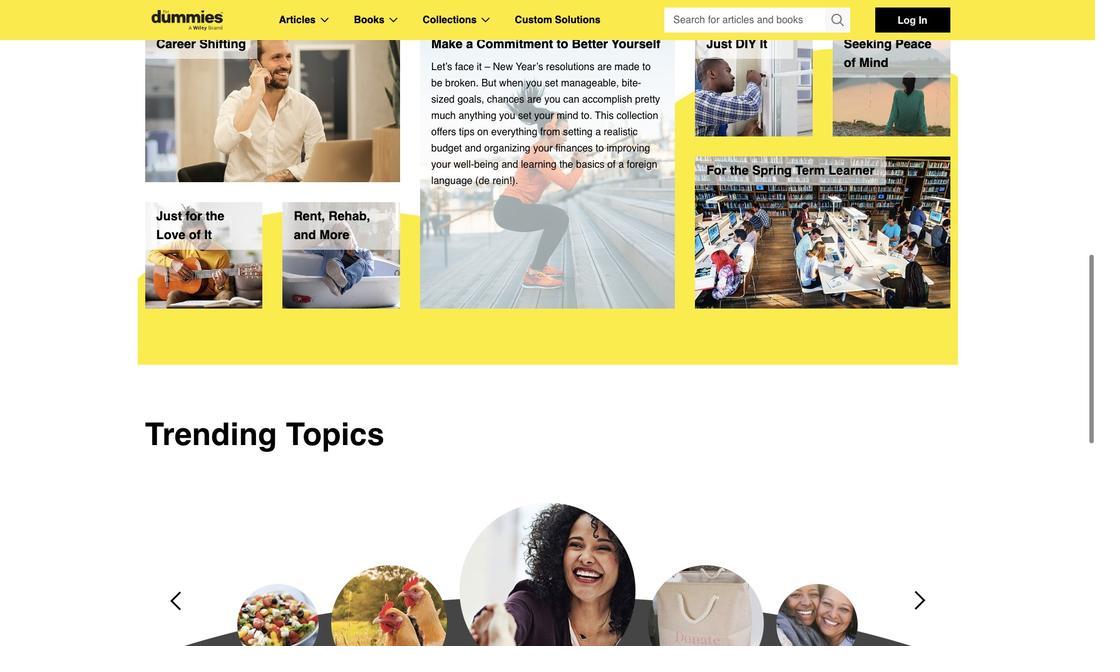 Task type: describe. For each thing, give the bounding box(es) containing it.
pretty
[[635, 94, 660, 105]]

goals,
[[458, 94, 484, 105]]

just diy it link
[[695, 30, 813, 137]]

career shifting link
[[145, 30, 400, 182]]

broken.
[[445, 78, 479, 89]]

topics
[[286, 416, 385, 452]]

just for just for the love of it
[[156, 209, 182, 224]]

log
[[898, 14, 916, 26]]

1 vertical spatial to
[[643, 61, 651, 73]]

2 horizontal spatial the
[[730, 163, 749, 178]]

be
[[431, 78, 443, 89]]

2 vertical spatial to
[[596, 143, 604, 154]]

for
[[186, 209, 202, 224]]

just for the love of it link
[[145, 202, 263, 309]]

commitment
[[477, 37, 553, 51]]

peace
[[896, 37, 932, 51]]

0 vertical spatial to
[[557, 37, 569, 51]]

on
[[478, 127, 489, 138]]

love
[[156, 228, 186, 242]]

custom
[[515, 14, 552, 26]]

the inside let's face it – new year's resolutions are made to be broken. but when you set manageable, bite- sized goals, chances are you can accomplish pretty much anything you set your mind to. this collection offers tips on everything from setting a realistic budget and organizing your finances to improving your well-being and learning the basics of a foreign language (de rein!).
[[560, 159, 574, 170]]

(de
[[475, 175, 490, 187]]

of inside just for the love of it
[[189, 228, 201, 242]]

basics
[[576, 159, 605, 170]]

0 vertical spatial your
[[535, 110, 554, 122]]

being
[[474, 159, 499, 170]]

spring
[[753, 163, 792, 178]]

new
[[493, 61, 513, 73]]

1 vertical spatial set
[[518, 110, 532, 122]]

1 vertical spatial are
[[527, 94, 542, 105]]

rehab,
[[329, 209, 370, 224]]

learning
[[521, 159, 557, 170]]

0 vertical spatial are
[[597, 61, 612, 73]]

mind
[[557, 110, 579, 122]]

mind
[[860, 56, 889, 70]]

rent, rehab, and more
[[294, 209, 370, 242]]

budget
[[431, 143, 462, 154]]

solutions
[[555, 14, 601, 26]]

articles
[[279, 14, 316, 26]]

sized
[[431, 94, 455, 105]]

it
[[477, 61, 482, 73]]

learner
[[829, 163, 875, 178]]

1 horizontal spatial and
[[465, 143, 482, 154]]

–
[[485, 61, 490, 73]]

in
[[919, 14, 928, 26]]

yourself
[[612, 37, 661, 51]]

collection
[[617, 110, 659, 122]]

of inside let's face it – new year's resolutions are made to be broken. but when you set manageable, bite- sized goals, chances are you can accomplish pretty much anything you set your mind to. this collection offers tips on everything from setting a realistic budget and organizing your finances to improving your well-being and learning the basics of a foreign language (de rein!).
[[607, 159, 616, 170]]

Search for articles and books text field
[[664, 8, 826, 33]]

realistic
[[604, 127, 638, 138]]

open book categories image
[[390, 18, 398, 23]]

just diy it
[[707, 37, 768, 51]]

collections
[[423, 14, 477, 26]]

of inside seeking peace of mind
[[844, 56, 856, 70]]

let's face it – new year's resolutions are made to be broken. but when you set manageable, bite- sized goals, chances are you can accomplish pretty much anything you set your mind to. this collection offers tips on everything from setting a realistic budget and organizing your finances to improving your well-being and learning the basics of a foreign language (de rein!).
[[431, 61, 660, 187]]

open collections list image
[[482, 18, 490, 23]]

rent,
[[294, 209, 325, 224]]

the inside just for the love of it
[[206, 209, 224, 224]]

it inside just for the love of it
[[204, 228, 212, 242]]

0 horizontal spatial a
[[466, 37, 473, 51]]

much
[[431, 110, 456, 122]]

finances
[[556, 143, 593, 154]]

trending
[[145, 416, 277, 452]]

custom solutions link
[[515, 12, 601, 28]]

more
[[320, 228, 350, 242]]

offers
[[431, 127, 456, 138]]

when
[[499, 78, 523, 89]]



Task type: vqa. For each thing, say whether or not it's contained in the screenshot.
Better
yes



Task type: locate. For each thing, give the bounding box(es) containing it.
your
[[535, 110, 554, 122], [533, 143, 553, 154], [431, 159, 451, 170]]

1 vertical spatial a
[[596, 127, 601, 138]]

2 vertical spatial and
[[294, 228, 316, 242]]

seeking peace of mind link
[[833, 30, 951, 137]]

tips
[[459, 127, 475, 138]]

0 horizontal spatial it
[[204, 228, 212, 242]]

a down improving
[[619, 159, 624, 170]]

1 horizontal spatial a
[[596, 127, 601, 138]]

2 vertical spatial you
[[499, 110, 516, 122]]

0 horizontal spatial you
[[499, 110, 516, 122]]

and down 'tips'
[[465, 143, 482, 154]]

2 horizontal spatial to
[[643, 61, 651, 73]]

2 horizontal spatial you
[[545, 94, 561, 105]]

anything
[[459, 110, 497, 122]]

just for the love of it
[[156, 209, 224, 242]]

1 horizontal spatial to
[[596, 143, 604, 154]]

term
[[796, 163, 825, 178]]

0 horizontal spatial the
[[206, 209, 224, 224]]

and down rent,
[[294, 228, 316, 242]]

for the spring term learner link
[[695, 157, 951, 309]]

0 vertical spatial you
[[526, 78, 542, 89]]

0 horizontal spatial are
[[527, 94, 542, 105]]

2 horizontal spatial of
[[844, 56, 856, 70]]

1 horizontal spatial set
[[545, 78, 558, 89]]

for the spring term learner
[[707, 163, 875, 178]]

of down for
[[189, 228, 201, 242]]

2 vertical spatial of
[[189, 228, 201, 242]]

accomplish
[[582, 94, 633, 105]]

manageable,
[[561, 78, 619, 89]]

it
[[760, 37, 768, 51], [204, 228, 212, 242]]

1 horizontal spatial are
[[597, 61, 612, 73]]

0 horizontal spatial of
[[189, 228, 201, 242]]

0 vertical spatial of
[[844, 56, 856, 70]]

your up "from"
[[535, 110, 554, 122]]

year's
[[516, 61, 543, 73]]

just left the diy
[[707, 37, 732, 51]]

let's
[[431, 61, 452, 73]]

1 horizontal spatial you
[[526, 78, 542, 89]]

are
[[597, 61, 612, 73], [527, 94, 542, 105]]

2 horizontal spatial and
[[502, 159, 518, 170]]

set up everything
[[518, 110, 532, 122]]

1 vertical spatial of
[[607, 159, 616, 170]]

improving
[[607, 143, 650, 154]]

career shifting
[[156, 37, 246, 51]]

just inside just for the love of it
[[156, 209, 182, 224]]

your down budget
[[431, 159, 451, 170]]

1 vertical spatial your
[[533, 143, 553, 154]]

books
[[354, 14, 385, 26]]

setting
[[563, 127, 593, 138]]

of right basics
[[607, 159, 616, 170]]

language
[[431, 175, 473, 187]]

to.
[[581, 110, 592, 122]]

it right love
[[204, 228, 212, 242]]

it right the diy
[[760, 37, 768, 51]]

seeking
[[844, 37, 892, 51]]

you down chances
[[499, 110, 516, 122]]

a right "make"
[[466, 37, 473, 51]]

better
[[572, 37, 608, 51]]

a down this at the right of the page
[[596, 127, 601, 138]]

group
[[664, 8, 850, 33]]

your up learning
[[533, 143, 553, 154]]

1 vertical spatial you
[[545, 94, 561, 105]]

you
[[526, 78, 542, 89], [545, 94, 561, 105], [499, 110, 516, 122]]

1 vertical spatial it
[[204, 228, 212, 242]]

logo image
[[145, 10, 229, 30]]

0 vertical spatial it
[[760, 37, 768, 51]]

you down "year's"
[[526, 78, 542, 89]]

you left can
[[545, 94, 561, 105]]

just up love
[[156, 209, 182, 224]]

1 horizontal spatial the
[[560, 159, 574, 170]]

make a commitment to better yourself
[[431, 37, 661, 51]]

of
[[844, 56, 856, 70], [607, 159, 616, 170], [189, 228, 201, 242]]

the
[[560, 159, 574, 170], [730, 163, 749, 178], [206, 209, 224, 224]]

career
[[156, 37, 196, 51]]

rent, rehab, and more link
[[283, 202, 400, 309]]

chances
[[487, 94, 524, 105]]

and inside rent, rehab, and more
[[294, 228, 316, 242]]

0 horizontal spatial set
[[518, 110, 532, 122]]

bite-
[[622, 78, 641, 89]]

for
[[707, 163, 727, 178]]

0 horizontal spatial and
[[294, 228, 316, 242]]

0 vertical spatial a
[[466, 37, 473, 51]]

made
[[615, 61, 640, 73]]

just for just diy it
[[707, 37, 732, 51]]

a
[[466, 37, 473, 51], [596, 127, 601, 138], [619, 159, 624, 170]]

diy
[[736, 37, 757, 51]]

and down organizing
[[502, 159, 518, 170]]

1 vertical spatial just
[[156, 209, 182, 224]]

and
[[465, 143, 482, 154], [502, 159, 518, 170], [294, 228, 316, 242]]

0 vertical spatial and
[[465, 143, 482, 154]]

0 vertical spatial set
[[545, 78, 558, 89]]

custom solutions
[[515, 14, 601, 26]]

1 vertical spatial and
[[502, 159, 518, 170]]

just
[[707, 37, 732, 51], [156, 209, 182, 224]]

2 vertical spatial your
[[431, 159, 451, 170]]

make
[[431, 37, 463, 51]]

1 horizontal spatial just
[[707, 37, 732, 51]]

trending topics
[[145, 416, 385, 452]]

2 vertical spatial a
[[619, 159, 624, 170]]

but
[[482, 78, 497, 89]]

foreign
[[627, 159, 658, 170]]

cookie consent banner dialog
[[0, 601, 1096, 646]]

well-
[[454, 159, 474, 170]]

resolutions
[[546, 61, 595, 73]]

from
[[540, 127, 561, 138]]

shifting
[[199, 37, 246, 51]]

to right made
[[643, 61, 651, 73]]

to up basics
[[596, 143, 604, 154]]

log in
[[898, 14, 928, 26]]

everything
[[491, 127, 538, 138]]

organizing
[[484, 143, 531, 154]]

rein!).
[[493, 175, 518, 187]]

1 horizontal spatial of
[[607, 159, 616, 170]]

set down resolutions
[[545, 78, 558, 89]]

0 horizontal spatial just
[[156, 209, 182, 224]]

0 vertical spatial just
[[707, 37, 732, 51]]

open article categories image
[[321, 18, 329, 23]]

to
[[557, 37, 569, 51], [643, 61, 651, 73], [596, 143, 604, 154]]

can
[[563, 94, 580, 105]]

seeking peace of mind
[[844, 37, 932, 70]]

2 horizontal spatial a
[[619, 159, 624, 170]]

0 horizontal spatial to
[[557, 37, 569, 51]]

this
[[595, 110, 614, 122]]

1 horizontal spatial it
[[760, 37, 768, 51]]

face
[[455, 61, 474, 73]]

of left mind
[[844, 56, 856, 70]]

log in link
[[875, 8, 951, 33]]

are up "manageable,"
[[597, 61, 612, 73]]

are right chances
[[527, 94, 542, 105]]

set
[[545, 78, 558, 89], [518, 110, 532, 122]]

to up resolutions
[[557, 37, 569, 51]]



